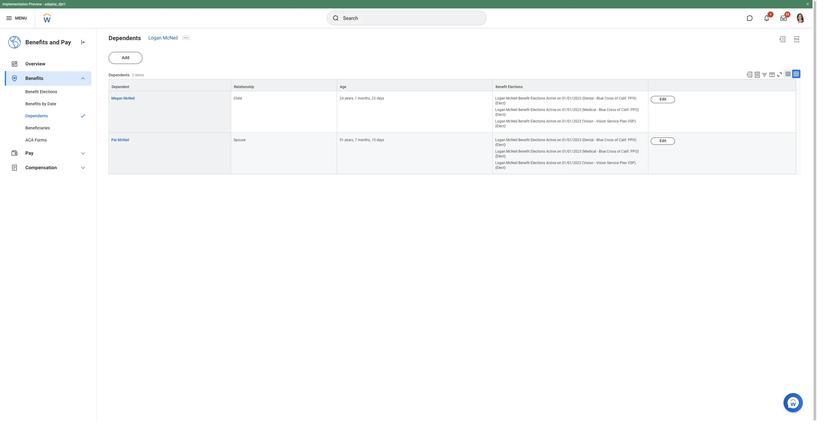 Task type: vqa. For each thing, say whether or not it's contained in the screenshot.
MAIN CONTENT
no



Task type: locate. For each thing, give the bounding box(es) containing it.
menu
[[15, 16, 27, 20]]

1 logan mcneil benefit elections active on 01/01/2023 (dental - blue cross of calif. ppo) (elect) element from the top
[[496, 95, 637, 105]]

0 vertical spatial logan mcneil benefit elections active on 01/01/2023 (dental - blue cross of calif. ppo) (elect) element
[[496, 95, 637, 105]]

logan mcneil benefit elections active on 01/01/2023 (dental - blue cross of calif. ppo) (elect) element
[[496, 95, 637, 105], [496, 137, 637, 147]]

chevron down small image
[[79, 150, 87, 157], [79, 164, 87, 171]]

months, for 23
[[358, 96, 371, 101]]

aca forms link
[[5, 134, 91, 146]]

2 logan mcneil benefit elections active on 01/01/2023 (dental - blue cross of calif. ppo) (elect) element from the top
[[496, 137, 637, 147]]

logan mcneil benefit elections active on 01/01/2023 (medical - blue cross of calif. ppo) (elect) element for 51 years, 7 months, 15 days
[[496, 148, 639, 158]]

pat
[[111, 138, 117, 142]]

4 on from the top
[[557, 138, 561, 142]]

active
[[547, 96, 557, 101], [547, 108, 557, 112], [547, 119, 557, 124], [547, 138, 557, 142], [547, 149, 557, 154], [547, 161, 557, 165]]

years, for 24
[[345, 96, 354, 101]]

51
[[340, 138, 344, 142]]

and
[[49, 39, 59, 46]]

0 vertical spatial logan mcneil benefit elections active on 01/01/2023 (medical - blue cross of calif. ppo) (elect)
[[496, 108, 639, 117]]

benefits image
[[11, 75, 18, 82]]

1 horizontal spatial export to excel image
[[779, 36, 786, 43]]

export to excel image
[[779, 36, 786, 43], [747, 71, 753, 78]]

0 vertical spatial items selected list
[[496, 95, 646, 129]]

3 active from the top
[[547, 119, 557, 124]]

pay right and
[[61, 39, 71, 46]]

2 vsp) from the top
[[628, 161, 636, 165]]

chevron down small image for pay
[[79, 150, 87, 157]]

months, left 23
[[358, 96, 371, 101]]

1 01/01/2023 from the top
[[562, 96, 582, 101]]

profile logan mcneil image
[[796, 13, 806, 24]]

logan mcneil benefit elections active on 01/01/2023 (medical - blue cross of calif. ppo) (elect) element
[[496, 107, 639, 117], [496, 148, 639, 158]]

1 button
[[761, 11, 774, 25]]

2 01/01/2023 from the top
[[562, 108, 582, 112]]

months, for 15
[[358, 138, 371, 142]]

01/01/2023 for 24 years, 1 months, 23 days's logan mcneil benefit elections active on 01/01/2023 (dental - blue cross of calif. ppo) (elect) element
[[562, 96, 582, 101]]

1 chevron down small image from the top
[[79, 150, 87, 157]]

3 on from the top
[[557, 119, 561, 124]]

row containing dependent
[[109, 79, 796, 91]]

edit
[[660, 97, 667, 101], [660, 138, 667, 143]]

dependents inside benefits element
[[25, 114, 48, 118]]

1 (elect) from the top
[[496, 101, 506, 105]]

01/01/2023
[[562, 96, 582, 101], [562, 108, 582, 112], [562, 119, 582, 124], [562, 138, 582, 142], [562, 149, 582, 154], [562, 161, 582, 165]]

edit row
[[109, 91, 796, 133], [109, 133, 796, 174]]

4 active from the top
[[547, 138, 557, 142]]

dependents
[[109, 34, 141, 42], [109, 73, 130, 77], [25, 114, 48, 118]]

benefits down overview
[[25, 75, 43, 81]]

benefits element
[[5, 86, 91, 146]]

2 (medical from the top
[[583, 149, 597, 154]]

1 vertical spatial logan mcneil benefit elections active on 01/01/2023 (vision - vision service plan vsp) (elect)
[[496, 161, 636, 170]]

0 horizontal spatial export to excel image
[[747, 71, 753, 78]]

relationship
[[234, 85, 254, 89]]

dependents up beneficiaries
[[25, 114, 48, 118]]

1 (medical from the top
[[583, 108, 597, 112]]

1 vertical spatial months,
[[358, 138, 371, 142]]

0 vertical spatial edit
[[660, 97, 667, 101]]

6 on from the top
[[557, 161, 561, 165]]

1 vertical spatial (vision
[[583, 161, 594, 165]]

elections for 'logan mcneil benefit elections active on 01/01/2023 (medical - blue cross of calif. ppo) (elect)' 'element' corresponding to 24 years, 1 months, 23 days
[[531, 108, 546, 112]]

1 logan mcneil benefit elections active on 01/01/2023 (vision - vision service plan vsp) (elect) element from the top
[[496, 118, 636, 128]]

mcneil for the megan mcneil link in the left top of the page
[[123, 96, 135, 101]]

2 edit from the top
[[660, 138, 667, 143]]

row
[[109, 79, 796, 91]]

0 vertical spatial chevron down small image
[[79, 150, 87, 157]]

2 active from the top
[[547, 108, 557, 112]]

2 service from the top
[[607, 161, 619, 165]]

3 benefits from the top
[[25, 101, 41, 106]]

chevron down small image inside pay dropdown button
[[79, 150, 87, 157]]

0 vertical spatial plan
[[620, 119, 627, 124]]

1 plan from the top
[[620, 119, 627, 124]]

1 vertical spatial 1
[[355, 96, 357, 101]]

0 horizontal spatial benefit elections
[[25, 89, 57, 94]]

mcneil for logan mcneil benefit elections active on 01/01/2023 (vision - vision service plan vsp) (elect) element corresponding to 51 years, 7 months, 15 days
[[506, 161, 518, 165]]

toolbar
[[744, 70, 801, 79]]

0 vertical spatial (vision
[[583, 119, 594, 124]]

on for 24 years, 1 months, 23 days's logan mcneil benefit elections active on 01/01/2023 (dental - blue cross of calif. ppo) (elect) element
[[557, 96, 561, 101]]

years, right 24
[[345, 96, 354, 101]]

days
[[377, 96, 384, 101], [377, 138, 384, 142]]

beneficiaries
[[25, 126, 50, 130]]

benefits left and
[[25, 39, 48, 46]]

logan mcneil benefit elections active on 01/01/2023 (vision - vision service plan vsp) (elect) element
[[496, 118, 636, 128], [496, 160, 636, 170]]

benefits and pay element
[[25, 38, 75, 46]]

2 days from the top
[[377, 138, 384, 142]]

(medical
[[583, 108, 597, 112], [583, 149, 597, 154]]

plan
[[620, 119, 627, 124], [620, 161, 627, 165]]

1 vertical spatial benefits
[[25, 75, 43, 81]]

calif.
[[619, 96, 628, 101], [622, 108, 630, 112], [619, 138, 628, 142], [622, 149, 630, 154]]

0 vertical spatial dependents
[[109, 34, 141, 42]]

elections for logan mcneil benefit elections active on 01/01/2023 (vision - vision service plan vsp) (elect) element corresponding to 51 years, 7 months, 15 days
[[531, 161, 546, 165]]

3 01/01/2023 from the top
[[562, 119, 582, 124]]

benefit elections inside popup button
[[496, 85, 523, 89]]

1 items selected list from the top
[[496, 95, 646, 129]]

1 right 24
[[355, 96, 357, 101]]

vision
[[597, 119, 607, 124], [597, 161, 607, 165]]

cross for 'logan mcneil benefit elections active on 01/01/2023 (medical - blue cross of calif. ppo) (elect)' 'element' associated with 51 years, 7 months, 15 days
[[607, 149, 617, 154]]

1 horizontal spatial 1
[[770, 13, 772, 16]]

0 vertical spatial logan mcneil benefit elections active on 01/01/2023 (medical - blue cross of calif. ppo) (elect) element
[[496, 107, 639, 117]]

megan mcneil
[[111, 96, 135, 101]]

2 logan mcneil benefit elections active on 01/01/2023 (dental - blue cross of calif. ppo) (elect) from the top
[[496, 138, 637, 147]]

elections inside "link"
[[40, 89, 57, 94]]

logan mcneil benefit elections active on 01/01/2023 (dental - blue cross of calif. ppo) (elect) element for 24 years, 1 months, 23 days
[[496, 95, 637, 105]]

benefit elections link
[[5, 86, 91, 98]]

logan mcneil benefit elections active on 01/01/2023 (vision - vision service plan vsp) (elect) for 51 years, 7 months, 15 days
[[496, 161, 636, 170]]

benefits inside dropdown button
[[25, 75, 43, 81]]

by
[[42, 101, 46, 106]]

0 vertical spatial logan mcneil benefit elections active on 01/01/2023 (vision - vision service plan vsp) (elect) element
[[496, 118, 636, 128]]

aca
[[25, 138, 34, 143]]

0 vertical spatial (dental
[[583, 96, 594, 101]]

2 items selected list from the top
[[496, 137, 646, 170]]

1 vertical spatial logan mcneil benefit elections active on 01/01/2023 (dental - blue cross of calif. ppo) (elect) element
[[496, 137, 637, 147]]

beneficiaries link
[[5, 122, 91, 134]]

blue
[[597, 96, 604, 101], [599, 108, 606, 112], [597, 138, 604, 142], [599, 149, 606, 154]]

1 service from the top
[[607, 119, 619, 124]]

(elect) for 24 years, 1 months, 23 days's logan mcneil benefit elections active on 01/01/2023 (dental - blue cross of calif. ppo) (elect) element
[[496, 101, 506, 105]]

dependents up add
[[109, 34, 141, 42]]

0 vertical spatial days
[[377, 96, 384, 101]]

spouse element
[[234, 137, 246, 142]]

2 (vision from the top
[[583, 161, 594, 165]]

1 vision from the top
[[597, 119, 607, 124]]

1 vertical spatial benefit elections
[[25, 89, 57, 94]]

1 on from the top
[[557, 96, 561, 101]]

items selected list
[[496, 95, 646, 129], [496, 137, 646, 170]]

0 vertical spatial edit button
[[651, 96, 676, 103]]

export to excel image left view printable version (pdf) image
[[779, 36, 786, 43]]

1 vertical spatial vision
[[597, 161, 607, 165]]

1 vertical spatial items selected list
[[496, 137, 646, 170]]

mcneil inside pat mcneil "link"
[[118, 138, 129, 142]]

Search Workday  search field
[[343, 11, 474, 25]]

1 logan mcneil benefit elections active on 01/01/2023 (medical - blue cross of calif. ppo) (elect) element from the top
[[496, 107, 639, 117]]

benefit for 24 years, 1 months, 23 days's logan mcneil benefit elections active on 01/01/2023 (dental - blue cross of calif. ppo) (elect) element
[[519, 96, 530, 101]]

1 benefits from the top
[[25, 39, 48, 46]]

2 logan mcneil benefit elections active on 01/01/2023 (medical - blue cross of calif. ppo) (elect) element from the top
[[496, 148, 639, 158]]

logan
[[148, 35, 162, 41], [496, 96, 506, 101], [496, 108, 506, 112], [496, 119, 506, 124], [496, 138, 506, 142], [496, 149, 506, 154], [496, 161, 506, 165]]

fullscreen image
[[777, 71, 783, 78]]

edit button
[[651, 96, 676, 103], [651, 138, 676, 145]]

benefit for logan mcneil benefit elections active on 01/01/2023 (dental - blue cross of calif. ppo) (elect) element associated with 51 years, 7 months, 15 days
[[519, 138, 530, 142]]

pat mcneil
[[111, 138, 129, 142]]

(dental for 24 years, 1 months, 23 days
[[583, 96, 594, 101]]

export to excel image left export to worksheets image
[[747, 71, 753, 78]]

1 logan mcneil benefit elections active on 01/01/2023 (medical - blue cross of calif. ppo) (elect) from the top
[[496, 108, 639, 117]]

2 benefits from the top
[[25, 75, 43, 81]]

compensation
[[25, 165, 57, 171]]

1
[[770, 13, 772, 16], [355, 96, 357, 101]]

preview
[[29, 2, 42, 6]]

export to excel image for view printable version (pdf) image
[[779, 36, 786, 43]]

1 inside button
[[770, 13, 772, 16]]

benefits for benefits by date
[[25, 101, 41, 106]]

2 vision from the top
[[597, 161, 607, 165]]

4 (elect) from the top
[[496, 143, 506, 147]]

-
[[43, 2, 44, 6], [595, 96, 596, 101], [597, 108, 598, 112], [595, 119, 596, 124], [595, 138, 596, 142], [597, 149, 598, 154], [595, 161, 596, 165]]

1 vertical spatial vsp)
[[628, 161, 636, 165]]

elections inside popup button
[[508, 85, 523, 89]]

1 horizontal spatial pay
[[61, 39, 71, 46]]

2 years, from the top
[[345, 138, 354, 142]]

benefit elections inside "link"
[[25, 89, 57, 94]]

1 vertical spatial dependents
[[109, 73, 130, 77]]

cross for logan mcneil benefit elections active on 01/01/2023 (dental - blue cross of calif. ppo) (elect) element associated with 51 years, 7 months, 15 days
[[605, 138, 614, 142]]

0 vertical spatial logan mcneil benefit elections active on 01/01/2023 (dental - blue cross of calif. ppo) (elect)
[[496, 96, 637, 105]]

benefit
[[496, 85, 507, 89], [25, 89, 39, 94], [519, 96, 530, 101], [519, 108, 530, 112], [519, 119, 530, 124], [519, 138, 530, 142], [519, 149, 530, 154], [519, 161, 530, 165]]

2 on from the top
[[557, 108, 561, 112]]

1 vertical spatial pay
[[25, 150, 33, 156]]

1 vertical spatial (dental
[[583, 138, 594, 142]]

days right 15
[[377, 138, 384, 142]]

5 on from the top
[[557, 149, 561, 154]]

1 vertical spatial plan
[[620, 161, 627, 165]]

aca forms
[[25, 138, 47, 143]]

0 vertical spatial export to excel image
[[779, 36, 786, 43]]

navigation pane region
[[0, 28, 97, 422]]

elections
[[508, 85, 523, 89], [40, 89, 57, 94], [531, 96, 546, 101], [531, 108, 546, 112], [531, 119, 546, 124], [531, 138, 546, 142], [531, 149, 546, 154], [531, 161, 546, 165]]

close environment banner image
[[806, 2, 810, 6]]

days right 23
[[377, 96, 384, 101]]

mcneil
[[163, 35, 178, 41], [123, 96, 135, 101], [506, 96, 518, 101], [506, 108, 518, 112], [506, 119, 518, 124], [118, 138, 129, 142], [506, 138, 518, 142], [506, 149, 518, 154], [506, 161, 518, 165]]

(vision for 24 years, 1 months, 23 days
[[583, 119, 594, 124]]

cross
[[605, 96, 614, 101], [607, 108, 617, 112], [605, 138, 614, 142], [607, 149, 617, 154]]

1 months, from the top
[[358, 96, 371, 101]]

(vision for 51 years, 7 months, 15 days
[[583, 161, 594, 165]]

benefit elections
[[496, 85, 523, 89], [25, 89, 57, 94]]

2 logan mcneil benefit elections active on 01/01/2023 (vision - vision service plan vsp) (elect) from the top
[[496, 161, 636, 170]]

menu banner
[[0, 0, 813, 28]]

1 vertical spatial service
[[607, 161, 619, 165]]

2 months, from the top
[[358, 138, 371, 142]]

1 logan mcneil benefit elections active on 01/01/2023 (vision - vision service plan vsp) (elect) from the top
[[496, 119, 636, 128]]

1 vertical spatial edit
[[660, 138, 667, 143]]

logan mcneil benefit elections active on 01/01/2023 (medical - blue cross of calif. ppo) (elect) for 24 years, 1 months, 23 days
[[496, 108, 639, 117]]

days for 24 years, 1 months, 23 days
[[377, 96, 384, 101]]

24
[[340, 96, 344, 101]]

overview link
[[5, 57, 91, 71]]

1 vertical spatial logan mcneil benefit elections active on 01/01/2023 (vision - vision service plan vsp) (elect) element
[[496, 160, 636, 170]]

0 vertical spatial pay
[[61, 39, 71, 46]]

benefits by date link
[[5, 98, 91, 110]]

spouse
[[234, 138, 246, 142]]

years, for 51
[[345, 138, 354, 142]]

ppo)
[[629, 96, 637, 101], [631, 108, 639, 112], [629, 138, 637, 142], [631, 149, 639, 154]]

benefits left by
[[25, 101, 41, 106]]

1 (dental from the top
[[583, 96, 594, 101]]

(elect)
[[496, 101, 506, 105], [496, 113, 506, 117], [496, 124, 506, 128], [496, 143, 506, 147], [496, 154, 506, 158], [496, 166, 506, 170]]

(elect) for 'logan mcneil benefit elections active on 01/01/2023 (medical - blue cross of calif. ppo) (elect)' 'element' corresponding to 24 years, 1 months, 23 days
[[496, 113, 506, 117]]

6 active from the top
[[547, 161, 557, 165]]

1 (vision from the top
[[583, 119, 594, 124]]

1 horizontal spatial benefit elections
[[496, 85, 523, 89]]

1 vertical spatial chevron down small image
[[79, 164, 87, 171]]

pay inside dropdown button
[[25, 150, 33, 156]]

0 vertical spatial years,
[[345, 96, 354, 101]]

justify image
[[5, 14, 13, 22]]

years, left 7
[[345, 138, 354, 142]]

logan mcneil benefit elections active on 01/01/2023 (dental - blue cross of calif. ppo) (elect)
[[496, 96, 637, 105], [496, 138, 637, 147]]

1 logan mcneil benefit elections active on 01/01/2023 (dental - blue cross of calif. ppo) (elect) from the top
[[496, 96, 637, 105]]

active for logan mcneil benefit elections active on 01/01/2023 (dental - blue cross of calif. ppo) (elect) element associated with 51 years, 7 months, 15 days
[[547, 138, 557, 142]]

logan mcneil benefit elections active on 01/01/2023 (vision - vision service plan vsp) (elect)
[[496, 119, 636, 128], [496, 161, 636, 170]]

0 vertical spatial vision
[[597, 119, 607, 124]]

0 vertical spatial benefits
[[25, 39, 48, 46]]

1 vertical spatial logan mcneil benefit elections active on 01/01/2023 (dental - blue cross of calif. ppo) (elect)
[[496, 138, 637, 147]]

3 (elect) from the top
[[496, 124, 506, 128]]

(dental for 51 years, 7 months, 15 days
[[583, 138, 594, 142]]

pay button
[[5, 146, 91, 161]]

1 vertical spatial logan mcneil benefit elections active on 01/01/2023 (medical - blue cross of calif. ppo) (elect) element
[[496, 148, 639, 158]]

years,
[[345, 96, 354, 101], [345, 138, 354, 142]]

0 vertical spatial vsp)
[[628, 119, 636, 124]]

2 plan from the top
[[620, 161, 627, 165]]

expand table image
[[794, 71, 800, 77]]

overview
[[25, 61, 45, 67]]

task pay image
[[11, 150, 18, 157]]

1 vertical spatial logan mcneil benefit elections active on 01/01/2023 (medical - blue cross of calif. ppo) (elect)
[[496, 149, 639, 158]]

dependent
[[112, 85, 129, 89]]

1 active from the top
[[547, 96, 557, 101]]

1 vsp) from the top
[[628, 119, 636, 124]]

pay
[[61, 39, 71, 46], [25, 150, 33, 156]]

5 (elect) from the top
[[496, 154, 506, 158]]

0 vertical spatial (medical
[[583, 108, 597, 112]]

(vision
[[583, 119, 594, 124], [583, 161, 594, 165]]

0 vertical spatial benefit elections
[[496, 85, 523, 89]]

2 logan mcneil benefit elections active on 01/01/2023 (vision - vision service plan vsp) (elect) element from the top
[[496, 160, 636, 170]]

relationship button
[[231, 79, 337, 91]]

mcneil for pat mcneil "link"
[[118, 138, 129, 142]]

(elect) for 'logan mcneil benefit elections active on 01/01/2023 (medical - blue cross of calif. ppo) (elect)' 'element' associated with 51 years, 7 months, 15 days
[[496, 154, 506, 158]]

1 years, from the top
[[345, 96, 354, 101]]

0 vertical spatial 1
[[770, 13, 772, 16]]

1 vertical spatial (medical
[[583, 149, 597, 154]]

vsp)
[[628, 119, 636, 124], [628, 161, 636, 165]]

01/01/2023 for logan mcneil benefit elections active on 01/01/2023 (vision - vision service plan vsp) (elect) element corresponding to 24 years, 1 months, 23 days
[[562, 119, 582, 124]]

vision for 24 years, 1 months, 23 days
[[597, 119, 607, 124]]

1 vertical spatial export to excel image
[[747, 71, 753, 78]]

0 horizontal spatial 1
[[355, 96, 357, 101]]

logan mcneil benefit elections active on 01/01/2023 (medical - blue cross of calif. ppo) (elect)
[[496, 108, 639, 117], [496, 149, 639, 158]]

2 (dental from the top
[[583, 138, 594, 142]]

1 days from the top
[[377, 96, 384, 101]]

on
[[557, 96, 561, 101], [557, 108, 561, 112], [557, 119, 561, 124], [557, 138, 561, 142], [557, 149, 561, 154], [557, 161, 561, 165]]

01/01/2023 for logan mcneil benefit elections active on 01/01/2023 (vision - vision service plan vsp) (elect) element corresponding to 51 years, 7 months, 15 days
[[562, 161, 582, 165]]

2 edit button from the top
[[651, 138, 676, 145]]

months,
[[358, 96, 371, 101], [358, 138, 371, 142]]

1 right notifications large image
[[770, 13, 772, 16]]

service
[[607, 119, 619, 124], [607, 161, 619, 165]]

(dental
[[583, 96, 594, 101], [583, 138, 594, 142]]

1 vertical spatial years,
[[345, 138, 354, 142]]

pay down "aca"
[[25, 150, 33, 156]]

benefit for logan mcneil benefit elections active on 01/01/2023 (vision - vision service plan vsp) (elect) element corresponding to 51 years, 7 months, 15 days
[[519, 161, 530, 165]]

logan mcneil link
[[148, 35, 178, 41]]

2 logan mcneil benefit elections active on 01/01/2023 (medical - blue cross of calif. ppo) (elect) from the top
[[496, 149, 639, 158]]

2 vertical spatial dependents
[[25, 114, 48, 118]]

benefits for benefits
[[25, 75, 43, 81]]

6 01/01/2023 from the top
[[562, 161, 582, 165]]

dependents up dependent
[[109, 73, 130, 77]]

mcneil inside the megan mcneil link
[[123, 96, 135, 101]]

of
[[615, 96, 618, 101], [618, 108, 621, 112], [615, 138, 618, 142], [618, 149, 621, 154]]

months, right 7
[[358, 138, 371, 142]]

0 vertical spatial service
[[607, 119, 619, 124]]

0 vertical spatial months,
[[358, 96, 371, 101]]

1 vertical spatial days
[[377, 138, 384, 142]]

table image
[[786, 71, 792, 77]]

0 horizontal spatial pay
[[25, 150, 33, 156]]

0 vertical spatial logan mcneil benefit elections active on 01/01/2023 (vision - vision service plan vsp) (elect)
[[496, 119, 636, 128]]

benefits
[[25, 39, 48, 46], [25, 75, 43, 81], [25, 101, 41, 106]]

33 button
[[777, 11, 791, 25]]

1 vertical spatial edit button
[[651, 138, 676, 145]]

2 chevron down small image from the top
[[79, 164, 87, 171]]

2 vertical spatial benefits
[[25, 101, 41, 106]]

elections for 'logan mcneil benefit elections active on 01/01/2023 (medical - blue cross of calif. ppo) (elect)' 'element' associated with 51 years, 7 months, 15 days
[[531, 149, 546, 154]]

4 01/01/2023 from the top
[[562, 138, 582, 142]]

2 (elect) from the top
[[496, 113, 506, 117]]

5 01/01/2023 from the top
[[562, 149, 582, 154]]



Task type: describe. For each thing, give the bounding box(es) containing it.
1 edit button from the top
[[651, 96, 676, 103]]

megan
[[111, 96, 123, 101]]

benefits for benefits and pay
[[25, 39, 48, 46]]

01/01/2023 for logan mcneil benefit elections active on 01/01/2023 (dental - blue cross of calif. ppo) (elect) element associated with 51 years, 7 months, 15 days
[[562, 138, 582, 142]]

chevron down small image
[[79, 75, 87, 82]]

benefit for logan mcneil benefit elections active on 01/01/2023 (vision - vision service plan vsp) (elect) element corresponding to 24 years, 1 months, 23 days
[[519, 119, 530, 124]]

cross for 24 years, 1 months, 23 days's logan mcneil benefit elections active on 01/01/2023 (dental - blue cross of calif. ppo) (elect) element
[[605, 96, 614, 101]]

child
[[234, 96, 242, 101]]

forms
[[35, 138, 47, 143]]

age
[[340, 85, 347, 89]]

6 (elect) from the top
[[496, 166, 506, 170]]

implementation
[[2, 2, 28, 6]]

logan mcneil benefit elections active on 01/01/2023 (vision - vision service plan vsp) (elect) element for 51 years, 7 months, 15 days
[[496, 160, 636, 170]]

add button
[[109, 52, 143, 64]]

51 years, 7 months, 15 days
[[340, 138, 384, 142]]

benefit elections for benefit elections "link"
[[25, 89, 57, 94]]

service for 51 years, 7 months, 15 days
[[607, 161, 619, 165]]

benefit inside "link"
[[25, 89, 39, 94]]

on for logan mcneil benefit elections active on 01/01/2023 (vision - vision service plan vsp) (elect) element corresponding to 24 years, 1 months, 23 days
[[557, 119, 561, 124]]

(medical for 24 years, 1 months, 23 days
[[583, 108, 597, 112]]

search image
[[332, 14, 340, 22]]

plan for 24 years, 1 months, 23 days
[[620, 119, 627, 124]]

logan mcneil benefit elections active on 01/01/2023 (medical - blue cross of calif. ppo) (elect) for 51 years, 7 months, 15 days
[[496, 149, 639, 158]]

transformation import image
[[79, 39, 87, 46]]

mcneil for logan mcneil link
[[163, 35, 178, 41]]

cross for 'logan mcneil benefit elections active on 01/01/2023 (medical - blue cross of calif. ppo) (elect)' 'element' corresponding to 24 years, 1 months, 23 days
[[607, 108, 617, 112]]

1 edit row from the top
[[109, 91, 796, 133]]

mcneil for 24 years, 1 months, 23 days's logan mcneil benefit elections active on 01/01/2023 (dental - blue cross of calif. ppo) (elect) element
[[506, 96, 518, 101]]

vsp) for 51 years, 7 months, 15 days
[[628, 161, 636, 165]]

dependents 2 items
[[109, 73, 144, 77]]

service for 24 years, 1 months, 23 days
[[607, 119, 619, 124]]

date
[[47, 101, 56, 106]]

notifications large image
[[764, 15, 770, 21]]

inbox large image
[[781, 15, 787, 21]]

(medical for 51 years, 7 months, 15 days
[[583, 149, 597, 154]]

dashboard image
[[11, 60, 18, 68]]

2
[[132, 73, 134, 77]]

logan mcneil benefit elections active on 01/01/2023 (dental - blue cross of calif. ppo) (elect) element for 51 years, 7 months, 15 days
[[496, 137, 637, 147]]

dependents link
[[5, 110, 91, 122]]

export to worksheets image
[[754, 71, 761, 78]]

(elect) for logan mcneil benefit elections active on 01/01/2023 (dental - blue cross of calif. ppo) (elect) element associated with 51 years, 7 months, 15 days
[[496, 143, 506, 147]]

implementation preview -   adeptai_dpt1
[[2, 2, 66, 6]]

1 inside edit row
[[355, 96, 357, 101]]

elections for 24 years, 1 months, 23 days's logan mcneil benefit elections active on 01/01/2023 (dental - blue cross of calif. ppo) (elect) element
[[531, 96, 546, 101]]

vsp) for 24 years, 1 months, 23 days
[[628, 119, 636, 124]]

logan mcneil benefit elections active on 01/01/2023 (dental - blue cross of calif. ppo) (elect) for 51 years, 7 months, 15 days
[[496, 138, 637, 147]]

active for 24 years, 1 months, 23 days's logan mcneil benefit elections active on 01/01/2023 (dental - blue cross of calif. ppo) (elect) element
[[547, 96, 557, 101]]

add
[[122, 55, 129, 60]]

logan mcneil benefit elections active on 01/01/2023 (dental - blue cross of calif. ppo) (elect) for 24 years, 1 months, 23 days
[[496, 96, 637, 105]]

- inside menu banner
[[43, 2, 44, 6]]

items selected list for 51 years, 7 months, 15 days
[[496, 137, 646, 170]]

items
[[135, 73, 144, 77]]

click to view/edit grid preferences image
[[769, 71, 776, 78]]

active for logan mcneil benefit elections active on 01/01/2023 (vision - vision service plan vsp) (elect) element corresponding to 51 years, 7 months, 15 days
[[547, 161, 557, 165]]

view printable version (pdf) image
[[794, 36, 801, 43]]

logan mcneil
[[148, 35, 178, 41]]

plan for 51 years, 7 months, 15 days
[[620, 161, 627, 165]]

on for 'logan mcneil benefit elections active on 01/01/2023 (medical - blue cross of calif. ppo) (elect)' 'element' associated with 51 years, 7 months, 15 days
[[557, 149, 561, 154]]

benefit inside popup button
[[496, 85, 507, 89]]

benefits by date
[[25, 101, 56, 106]]

check image
[[79, 113, 87, 119]]

on for 'logan mcneil benefit elections active on 01/01/2023 (medical - blue cross of calif. ppo) (elect)' 'element' corresponding to 24 years, 1 months, 23 days
[[557, 108, 561, 112]]

logan mcneil benefit elections active on 01/01/2023 (vision - vision service plan vsp) (elect) for 24 years, 1 months, 23 days
[[496, 119, 636, 128]]

mcneil for logan mcneil benefit elections active on 01/01/2023 (vision - vision service plan vsp) (elect) element corresponding to 24 years, 1 months, 23 days
[[506, 119, 518, 124]]

child element
[[234, 95, 242, 101]]

1 edit from the top
[[660, 97, 667, 101]]

23
[[372, 96, 376, 101]]

days for 51 years, 7 months, 15 days
[[377, 138, 384, 142]]

select to filter grid data image
[[762, 72, 768, 78]]

2 edit row from the top
[[109, 133, 796, 174]]

dependent button
[[109, 79, 231, 91]]

logan mcneil benefit elections active on 01/01/2023 (medical - blue cross of calif. ppo) (elect) element for 24 years, 1 months, 23 days
[[496, 107, 639, 117]]

24 years, 1 months, 23 days
[[340, 96, 384, 101]]

active for logan mcneil benefit elections active on 01/01/2023 (vision - vision service plan vsp) (elect) element corresponding to 24 years, 1 months, 23 days
[[547, 119, 557, 124]]

pat mcneil link
[[111, 137, 129, 142]]

33
[[786, 13, 790, 16]]

benefit elections button
[[493, 79, 649, 91]]

benefits button
[[5, 71, 91, 86]]

15
[[372, 138, 376, 142]]

benefit for 'logan mcneil benefit elections active on 01/01/2023 (medical - blue cross of calif. ppo) (elect)' 'element' corresponding to 24 years, 1 months, 23 days
[[519, 108, 530, 112]]

mcneil for logan mcneil benefit elections active on 01/01/2023 (dental - blue cross of calif. ppo) (elect) element associated with 51 years, 7 months, 15 days
[[506, 138, 518, 142]]

5 active from the top
[[547, 149, 557, 154]]

document alt image
[[11, 164, 18, 171]]

7
[[355, 138, 357, 142]]

age button
[[337, 79, 493, 91]]

chevron down small image for compensation
[[79, 164, 87, 171]]

benefit for 'logan mcneil benefit elections active on 01/01/2023 (medical - blue cross of calif. ppo) (elect)' 'element' associated with 51 years, 7 months, 15 days
[[519, 149, 530, 154]]

elections for logan mcneil benefit elections active on 01/01/2023 (dental - blue cross of calif. ppo) (elect) element associated with 51 years, 7 months, 15 days
[[531, 138, 546, 142]]

elections for logan mcneil benefit elections active on 01/01/2023 (vision - vision service plan vsp) (elect) element corresponding to 24 years, 1 months, 23 days
[[531, 119, 546, 124]]

on for logan mcneil benefit elections active on 01/01/2023 (vision - vision service plan vsp) (elect) element corresponding to 51 years, 7 months, 15 days
[[557, 161, 561, 165]]

menu button
[[0, 8, 35, 28]]

vision for 51 years, 7 months, 15 days
[[597, 161, 607, 165]]

on for logan mcneil benefit elections active on 01/01/2023 (dental - blue cross of calif. ppo) (elect) element associated with 51 years, 7 months, 15 days
[[557, 138, 561, 142]]

logan mcneil benefit elections active on 01/01/2023 (vision - vision service plan vsp) (elect) element for 24 years, 1 months, 23 days
[[496, 118, 636, 128]]

compensation button
[[5, 161, 91, 175]]

export to excel image for export to worksheets image
[[747, 71, 753, 78]]

megan mcneil link
[[111, 95, 135, 101]]

adeptai_dpt1
[[45, 2, 66, 6]]

benefit elections for benefit elections popup button at top right
[[496, 85, 523, 89]]

items selected list for 24 years, 1 months, 23 days
[[496, 95, 646, 129]]

benefits and pay
[[25, 39, 71, 46]]



